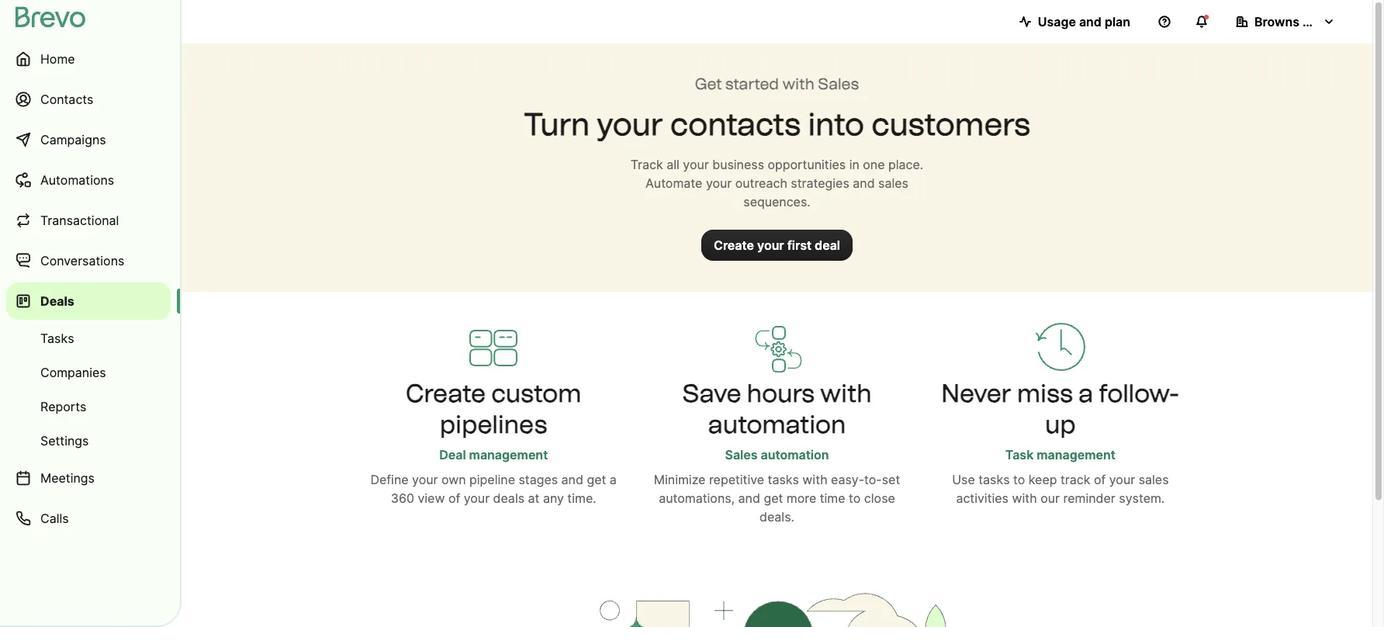 Task type: vqa. For each thing, say whether or not it's contained in the screenshot.
You don't have any active automation. 'tab panel'
no



Task type: describe. For each thing, give the bounding box(es) containing it.
pipeline
[[470, 472, 515, 487]]

custom
[[491, 378, 582, 408]]

companies
[[40, 365, 106, 380]]

reminder
[[1064, 491, 1116, 506]]

up
[[1045, 409, 1076, 439]]

one
[[863, 157, 885, 172]]

create your first deal
[[714, 237, 840, 253]]

your right "all" at the left top
[[683, 157, 709, 172]]

create your first deal button
[[702, 230, 853, 261]]

activities
[[956, 491, 1009, 506]]

to inside use tasks to keep track of your sales activities with our reminder system.
[[1013, 472, 1025, 487]]

sales automation
[[725, 447, 829, 463]]

follow-
[[1099, 378, 1180, 408]]

1 horizontal spatial sales
[[818, 74, 859, 93]]

deals
[[493, 491, 525, 506]]

create for create your first deal
[[714, 237, 754, 253]]

into
[[808, 106, 865, 143]]

and inside button
[[1079, 14, 1102, 29]]

and inside track all your business opportunities in one place. automate your outreach strategies and sales sequences.
[[853, 175, 875, 191]]

time
[[820, 491, 846, 506]]

automations,
[[659, 491, 735, 506]]

management for pipelines
[[469, 447, 548, 463]]

with inside use tasks to keep track of your sales activities with our reminder system.
[[1012, 491, 1037, 506]]

get
[[695, 74, 722, 93]]

tasks link
[[6, 323, 171, 354]]

use tasks to keep track of your sales activities with our reminder system.
[[952, 472, 1169, 506]]

sales inside track all your business opportunities in one place. automate your outreach strategies and sales sequences.
[[879, 175, 909, 191]]

track
[[1061, 472, 1091, 487]]

enterprise
[[1303, 14, 1365, 29]]

a inside define your own pipeline stages and get a 360 view of your deals at any time.
[[610, 472, 617, 487]]

contacts
[[40, 92, 93, 107]]

and inside define your own pipeline stages and get a 360 view of your deals at any time.
[[562, 472, 584, 487]]

conversations
[[40, 253, 124, 268]]

reports
[[40, 399, 86, 414]]

track
[[631, 157, 663, 172]]

automation inside the save hours with automation
[[708, 409, 846, 439]]

strategies
[[791, 175, 850, 191]]

customers
[[872, 106, 1031, 143]]

usage and plan button
[[1007, 6, 1143, 37]]

turn
[[524, 106, 590, 143]]

save
[[682, 378, 741, 408]]

your up view on the bottom of the page
[[412, 472, 438, 487]]

create custom pipelines
[[406, 378, 582, 439]]

and inside minimize repetitive tasks with easy-to-set automations, and get more time to close deals.
[[738, 491, 760, 506]]

deal management
[[439, 447, 548, 463]]

first
[[787, 237, 812, 253]]

use
[[952, 472, 975, 487]]

transactional link
[[6, 202, 171, 239]]

your down "pipeline"
[[464, 491, 490, 506]]

browns enterprise button
[[1224, 6, 1365, 37]]

sales inside use tasks to keep track of your sales activities with our reminder system.
[[1139, 472, 1169, 487]]

home link
[[6, 40, 171, 78]]

tasks inside minimize repetitive tasks with easy-to-set automations, and get more time to close deals.
[[768, 472, 799, 487]]

with inside the save hours with automation
[[821, 378, 872, 408]]

home
[[40, 51, 75, 66]]

plan
[[1105, 14, 1131, 29]]

calls link
[[6, 500, 171, 537]]

business
[[713, 157, 764, 172]]

time.
[[568, 491, 596, 506]]

in
[[849, 157, 860, 172]]

campaigns
[[40, 132, 106, 147]]

started
[[726, 74, 779, 93]]

more
[[787, 491, 817, 506]]

your up 'track' at the top of the page
[[597, 106, 663, 143]]

browns
[[1255, 14, 1300, 29]]

deals.
[[760, 509, 795, 525]]

set
[[882, 472, 900, 487]]

deal
[[439, 447, 466, 463]]

automations link
[[6, 161, 171, 199]]

your inside use tasks to keep track of your sales activities with our reminder system.
[[1110, 472, 1135, 487]]

0 horizontal spatial sales
[[725, 447, 758, 463]]

never
[[942, 378, 1012, 408]]

turn your contacts into customers
[[524, 106, 1031, 143]]

miss
[[1017, 378, 1073, 408]]

to inside minimize repetitive tasks with easy-to-set automations, and get more time to close deals.
[[849, 491, 861, 506]]

browns enterprise
[[1255, 14, 1365, 29]]

keep
[[1029, 472, 1057, 487]]

settings link
[[6, 425, 171, 456]]



Task type: locate. For each thing, give the bounding box(es) containing it.
automate
[[646, 175, 703, 191]]

deals
[[40, 293, 74, 308]]

transactional
[[40, 213, 119, 228]]

with right hours
[[821, 378, 872, 408]]

1 vertical spatial a
[[610, 472, 617, 487]]

1 horizontal spatial management
[[1037, 447, 1116, 463]]

opportunities
[[768, 157, 846, 172]]

sales up repetitive
[[725, 447, 758, 463]]

stages
[[519, 472, 558, 487]]

0 vertical spatial get
[[587, 472, 606, 487]]

0 horizontal spatial to
[[849, 491, 861, 506]]

with up turn your contacts into customers
[[783, 74, 815, 93]]

a
[[1079, 378, 1094, 408], [610, 472, 617, 487]]

your
[[597, 106, 663, 143], [683, 157, 709, 172], [706, 175, 732, 191], [757, 237, 784, 253], [412, 472, 438, 487], [1110, 472, 1135, 487], [464, 491, 490, 506]]

of up reminder
[[1094, 472, 1106, 487]]

your down business
[[706, 175, 732, 191]]

sales up into
[[818, 74, 859, 93]]

tasks up activities on the right of the page
[[979, 472, 1010, 487]]

contacts link
[[6, 81, 171, 118]]

at
[[528, 491, 540, 506]]

1 vertical spatial of
[[448, 491, 460, 506]]

automation up sales automation
[[708, 409, 846, 439]]

1 vertical spatial to
[[849, 491, 861, 506]]

track all your business opportunities in one place. automate your outreach strategies and sales sequences.
[[631, 157, 924, 209]]

management up "pipeline"
[[469, 447, 548, 463]]

settings
[[40, 433, 89, 448]]

to-
[[865, 472, 882, 487]]

0 vertical spatial to
[[1013, 472, 1025, 487]]

with left our
[[1012, 491, 1037, 506]]

minimize repetitive tasks with easy-to-set automations, and get more time to close deals.
[[654, 472, 900, 525]]

get up time. on the left bottom
[[587, 472, 606, 487]]

1 vertical spatial sales
[[1139, 472, 1169, 487]]

1 vertical spatial create
[[406, 378, 486, 408]]

1 horizontal spatial sales
[[1139, 472, 1169, 487]]

any
[[543, 491, 564, 506]]

2 management from the left
[[1037, 447, 1116, 463]]

our
[[1041, 491, 1060, 506]]

0 vertical spatial create
[[714, 237, 754, 253]]

view
[[418, 491, 445, 506]]

0 horizontal spatial a
[[610, 472, 617, 487]]

meetings
[[40, 470, 95, 485]]

task
[[1006, 447, 1034, 463]]

outreach
[[735, 175, 788, 191]]

hours
[[747, 378, 815, 408]]

360
[[391, 491, 414, 506]]

create for create custom pipelines
[[406, 378, 486, 408]]

easy-
[[831, 472, 865, 487]]

0 vertical spatial sales
[[879, 175, 909, 191]]

define
[[371, 472, 409, 487]]

place.
[[889, 157, 924, 172]]

define your own pipeline stages and get a 360 view of your deals at any time.
[[371, 472, 617, 506]]

of inside use tasks to keep track of your sales activities with our reminder system.
[[1094, 472, 1106, 487]]

and down repetitive
[[738, 491, 760, 506]]

get inside minimize repetitive tasks with easy-to-set automations, and get more time to close deals.
[[764, 491, 783, 506]]

your up system.
[[1110, 472, 1135, 487]]

usage
[[1038, 14, 1076, 29]]

reports link
[[6, 391, 171, 422]]

tasks
[[768, 472, 799, 487], [979, 472, 1010, 487]]

automation up more on the right bottom
[[761, 447, 829, 463]]

management
[[469, 447, 548, 463], [1037, 447, 1116, 463]]

deals link
[[6, 282, 171, 320]]

pipelines
[[440, 409, 547, 439]]

sales down place.
[[879, 175, 909, 191]]

2 tasks from the left
[[979, 472, 1010, 487]]

never miss a follow- up
[[942, 378, 1180, 439]]

management up track
[[1037, 447, 1116, 463]]

0 vertical spatial of
[[1094, 472, 1106, 487]]

task management
[[1006, 447, 1116, 463]]

0 horizontal spatial sales
[[879, 175, 909, 191]]

1 vertical spatial sales
[[725, 447, 758, 463]]

with
[[783, 74, 815, 93], [821, 378, 872, 408], [803, 472, 828, 487], [1012, 491, 1037, 506]]

management for a
[[1037, 447, 1116, 463]]

with up more on the right bottom
[[803, 472, 828, 487]]

with inside minimize repetitive tasks with easy-to-set automations, and get more time to close deals.
[[803, 472, 828, 487]]

and down in
[[853, 175, 875, 191]]

all
[[667, 157, 680, 172]]

minimize
[[654, 472, 706, 487]]

0 horizontal spatial get
[[587, 472, 606, 487]]

your left the 'first'
[[757, 237, 784, 253]]

1 horizontal spatial to
[[1013, 472, 1025, 487]]

to down easy-
[[849, 491, 861, 506]]

automations
[[40, 172, 114, 187]]

to
[[1013, 472, 1025, 487], [849, 491, 861, 506]]

sales
[[879, 175, 909, 191], [1139, 472, 1169, 487]]

a left minimize
[[610, 472, 617, 487]]

create
[[714, 237, 754, 253], [406, 378, 486, 408]]

0 vertical spatial sales
[[818, 74, 859, 93]]

calls
[[40, 511, 69, 526]]

sales up system.
[[1139, 472, 1169, 487]]

1 horizontal spatial create
[[714, 237, 754, 253]]

conversations link
[[6, 242, 171, 279]]

1 horizontal spatial a
[[1079, 378, 1094, 408]]

your inside button
[[757, 237, 784, 253]]

repetitive
[[709, 472, 764, 487]]

0 horizontal spatial tasks
[[768, 472, 799, 487]]

0 vertical spatial a
[[1079, 378, 1094, 408]]

sequences.
[[744, 194, 811, 209]]

1 vertical spatial get
[[764, 491, 783, 506]]

tasks down sales automation
[[768, 472, 799, 487]]

and left plan
[[1079, 14, 1102, 29]]

1 horizontal spatial of
[[1094, 472, 1106, 487]]

0 vertical spatial automation
[[708, 409, 846, 439]]

tasks inside use tasks to keep track of your sales activities with our reminder system.
[[979, 472, 1010, 487]]

1 horizontal spatial tasks
[[979, 472, 1010, 487]]

get started with sales
[[695, 74, 859, 93]]

save hours with automation
[[682, 378, 872, 439]]

create inside create custom pipelines
[[406, 378, 486, 408]]

1 tasks from the left
[[768, 472, 799, 487]]

companies link
[[6, 357, 171, 388]]

close
[[864, 491, 895, 506]]

tasks
[[40, 331, 74, 346]]

1 management from the left
[[469, 447, 548, 463]]

contacts
[[670, 106, 801, 143]]

create inside button
[[714, 237, 754, 253]]

automation
[[708, 409, 846, 439], [761, 447, 829, 463]]

of down own
[[448, 491, 460, 506]]

campaigns link
[[6, 121, 171, 158]]

get inside define your own pipeline stages and get a 360 view of your deals at any time.
[[587, 472, 606, 487]]

and
[[1079, 14, 1102, 29], [853, 175, 875, 191], [562, 472, 584, 487], [738, 491, 760, 506]]

and up time. on the left bottom
[[562, 472, 584, 487]]

usage and plan
[[1038, 14, 1131, 29]]

1 horizontal spatial get
[[764, 491, 783, 506]]

create up pipelines on the bottom of the page
[[406, 378, 486, 408]]

create down sequences.
[[714, 237, 754, 253]]

of inside define your own pipeline stages and get a 360 view of your deals at any time.
[[448, 491, 460, 506]]

system.
[[1119, 491, 1165, 506]]

1 vertical spatial automation
[[761, 447, 829, 463]]

a right miss
[[1079, 378, 1094, 408]]

own
[[442, 472, 466, 487]]

get up deals.
[[764, 491, 783, 506]]

deal
[[815, 237, 840, 253]]

meetings link
[[6, 459, 171, 497]]

0 horizontal spatial management
[[469, 447, 548, 463]]

get
[[587, 472, 606, 487], [764, 491, 783, 506]]

to left 'keep'
[[1013, 472, 1025, 487]]

a inside 'never miss a follow- up'
[[1079, 378, 1094, 408]]

0 horizontal spatial create
[[406, 378, 486, 408]]

0 horizontal spatial of
[[448, 491, 460, 506]]



